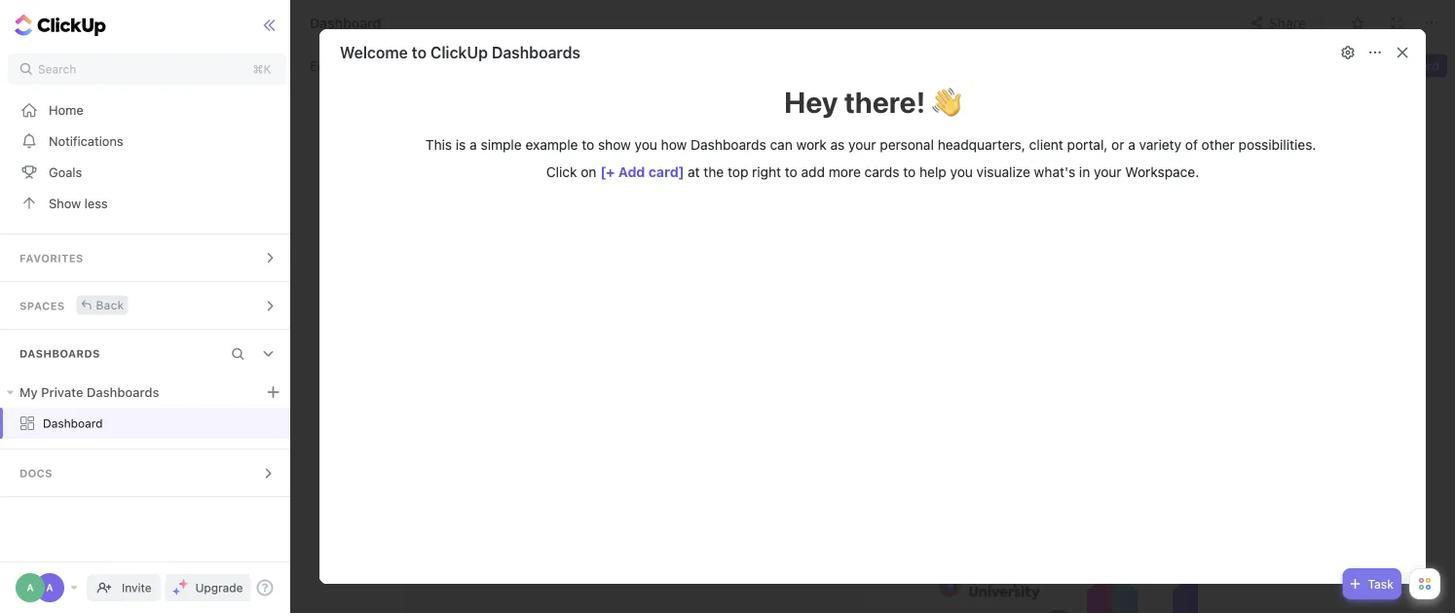 Task type: locate. For each thing, give the bounding box(es) containing it.
in
[[1079, 164, 1090, 180]]

1 vertical spatial you
[[950, 164, 973, 180]]

2023
[[1244, 9, 1275, 24]]

notifications link
[[0, 126, 295, 157]]

hey
[[784, 85, 838, 119]]

task
[[1368, 578, 1394, 591]]

⌘k
[[253, 62, 271, 76]]

1 vertical spatial add
[[618, 164, 645, 180]]

dashboards up the top
[[691, 137, 766, 153]]

0 horizontal spatial dashboards
[[19, 348, 100, 360]]

add
[[801, 164, 825, 180]]

0 horizontal spatial your
[[849, 137, 876, 153]]

to left clickup
[[412, 43, 427, 62]]

click
[[546, 164, 577, 180]]

0 horizontal spatial a
[[27, 583, 34, 594]]

am
[[1322, 9, 1340, 24]]

visualize
[[977, 164, 1031, 180]]

a right or
[[1128, 137, 1136, 153]]

home link
[[0, 95, 295, 126]]

this is a simple example to show you how dashboards can work as your personal headquarters, client portal, or a variety of other possibilities.
[[426, 137, 1320, 153]]

mode:
[[338, 57, 377, 74]]

[+
[[600, 164, 615, 180]]

at left 9:10
[[1278, 9, 1289, 24]]

to inside button
[[412, 43, 427, 62]]

at
[[1278, 9, 1289, 24], [688, 164, 700, 180]]

clickup
[[431, 43, 488, 62]]

how
[[661, 137, 687, 153]]

0 vertical spatial at
[[1278, 9, 1289, 24]]

1 horizontal spatial your
[[1094, 164, 1122, 180]]

sparkle svg 2 image
[[173, 588, 180, 596]]

dashboards inside welcome to clickup dashboards button
[[492, 43, 581, 62]]

a right 'is'
[[470, 137, 477, 153]]

dashboards right clickup
[[492, 43, 581, 62]]

3,
[[1229, 9, 1240, 24]]

add card
[[1389, 59, 1440, 73]]

show less
[[49, 196, 108, 211]]

edit
[[310, 57, 334, 74]]

a
[[470, 137, 477, 153], [1128, 137, 1136, 153]]

back link
[[76, 296, 128, 315]]

add left "card"
[[1389, 59, 1412, 73]]

click on [+ add card] at the top right to add more cards to help you visualize what's in your workspace.
[[546, 164, 1200, 180]]

your
[[849, 137, 876, 153], [1094, 164, 1122, 180]]

your right as
[[849, 137, 876, 153]]

0 horizontal spatial a
[[470, 137, 477, 153]]

2 a from the left
[[1128, 137, 1136, 153]]

1 horizontal spatial at
[[1278, 9, 1289, 24]]

at left the
[[688, 164, 700, 180]]

a
[[27, 583, 34, 594], [46, 583, 53, 594]]

sidebar navigation
[[0, 0, 295, 614]]

what's
[[1034, 164, 1076, 180]]

None text field
[[310, 11, 754, 35]]

private
[[41, 385, 83, 400]]

possibilities.
[[1239, 137, 1317, 153]]

your right 'in'
[[1094, 164, 1122, 180]]

add right [+
[[618, 164, 645, 180]]

0 vertical spatial your
[[849, 137, 876, 153]]

dashboards
[[492, 43, 581, 62], [691, 137, 766, 153], [19, 348, 100, 360]]

1 vertical spatial at
[[688, 164, 700, 180]]

edit mode:
[[310, 57, 377, 74]]

or
[[1112, 137, 1125, 153]]

nov 3, 2023 at 9:10 am
[[1202, 9, 1340, 24]]

favorites
[[19, 252, 83, 265]]

favorites button
[[0, 235, 295, 282]]

you right help
[[950, 164, 973, 180]]

👋
[[932, 85, 961, 119]]

the
[[704, 164, 724, 180]]

1 a from the left
[[470, 137, 477, 153]]

0 vertical spatial dashboards
[[492, 43, 581, 62]]

1 horizontal spatial dashboards
[[492, 43, 581, 62]]

0 vertical spatial add
[[1389, 59, 1412, 73]]

1 horizontal spatial a
[[1128, 137, 1136, 153]]

add
[[1389, 59, 1412, 73], [618, 164, 645, 180]]

1 horizontal spatial a
[[46, 583, 53, 594]]

1 vertical spatial dashboards
[[691, 137, 766, 153]]

invite
[[122, 582, 152, 595]]

card
[[1415, 59, 1440, 73]]

2 vertical spatial dashboards
[[19, 348, 100, 360]]

you
[[635, 137, 658, 153], [950, 164, 973, 180]]

upgrade link
[[165, 575, 251, 602]]

dashboards up private
[[19, 348, 100, 360]]

0 horizontal spatial you
[[635, 137, 658, 153]]

my
[[19, 385, 38, 400]]

sparkle svg 1 image
[[179, 580, 189, 589]]

9:10
[[1293, 9, 1318, 24]]

you left how
[[635, 137, 658, 153]]

1 horizontal spatial you
[[950, 164, 973, 180]]

cards
[[865, 164, 900, 180]]

welcome to clickup dashboards
[[340, 43, 581, 62]]

to
[[412, 43, 427, 62], [582, 137, 595, 153], [785, 164, 798, 180], [903, 164, 916, 180]]

dashboards inside sidebar navigation
[[19, 348, 100, 360]]

0 horizontal spatial add
[[618, 164, 645, 180]]

1 horizontal spatial add
[[1389, 59, 1412, 73]]



Task type: vqa. For each thing, say whether or not it's contained in the screenshot.
ON
yes



Task type: describe. For each thing, give the bounding box(es) containing it.
workspace.
[[1126, 164, 1200, 180]]

of
[[1186, 137, 1198, 153]]

docs
[[19, 468, 52, 480]]

to left help
[[903, 164, 916, 180]]

nov
[[1202, 9, 1226, 24]]

this
[[426, 137, 452, 153]]

on
[[581, 164, 597, 180]]

0 vertical spatial you
[[635, 137, 658, 153]]

welcome
[[340, 43, 408, 62]]

hey there! 👋
[[784, 85, 961, 119]]

to left add
[[785, 164, 798, 180]]

to left show
[[582, 137, 595, 153]]

2 a from the left
[[46, 583, 53, 594]]

goals
[[49, 165, 82, 180]]

back
[[96, 299, 124, 312]]

2 horizontal spatial dashboards
[[691, 137, 766, 153]]

1 a from the left
[[27, 583, 34, 594]]

dashboard
[[43, 417, 103, 431]]

show
[[49, 196, 81, 211]]

less
[[84, 196, 108, 211]]

other
[[1202, 137, 1235, 153]]

upgrade
[[195, 582, 243, 595]]

0 horizontal spatial at
[[688, 164, 700, 180]]

more
[[829, 164, 861, 180]]

share
[[1269, 15, 1306, 31]]

search
[[38, 62, 76, 76]]

1 vertical spatial your
[[1094, 164, 1122, 180]]

can
[[770, 137, 793, 153]]

work
[[797, 137, 827, 153]]

client
[[1029, 137, 1064, 153]]

help
[[920, 164, 947, 180]]

variety
[[1139, 137, 1182, 153]]

goals link
[[0, 157, 295, 188]]

dashboards
[[87, 385, 159, 400]]

example
[[526, 137, 578, 153]]

my private dashboards
[[19, 385, 159, 400]]

clickup logo image
[[1353, 8, 1440, 25]]

simple
[[481, 137, 522, 153]]

right
[[752, 164, 781, 180]]

spaces
[[19, 300, 65, 313]]

is
[[456, 137, 466, 153]]

headquarters,
[[938, 137, 1026, 153]]

as
[[831, 137, 845, 153]]

welcome to clickup dashboards button
[[339, 39, 1330, 66]]

add card button
[[1366, 54, 1448, 77]]

there!
[[844, 85, 926, 119]]

top
[[728, 164, 749, 180]]

home
[[49, 103, 84, 117]]

dashboard link
[[0, 408, 295, 439]]

share button
[[1242, 7, 1318, 38]]

card]
[[649, 164, 685, 180]]

add inside button
[[1389, 59, 1412, 73]]

notifications
[[49, 134, 123, 149]]

show
[[598, 137, 631, 153]]

personal
[[880, 137, 934, 153]]

portal,
[[1067, 137, 1108, 153]]



